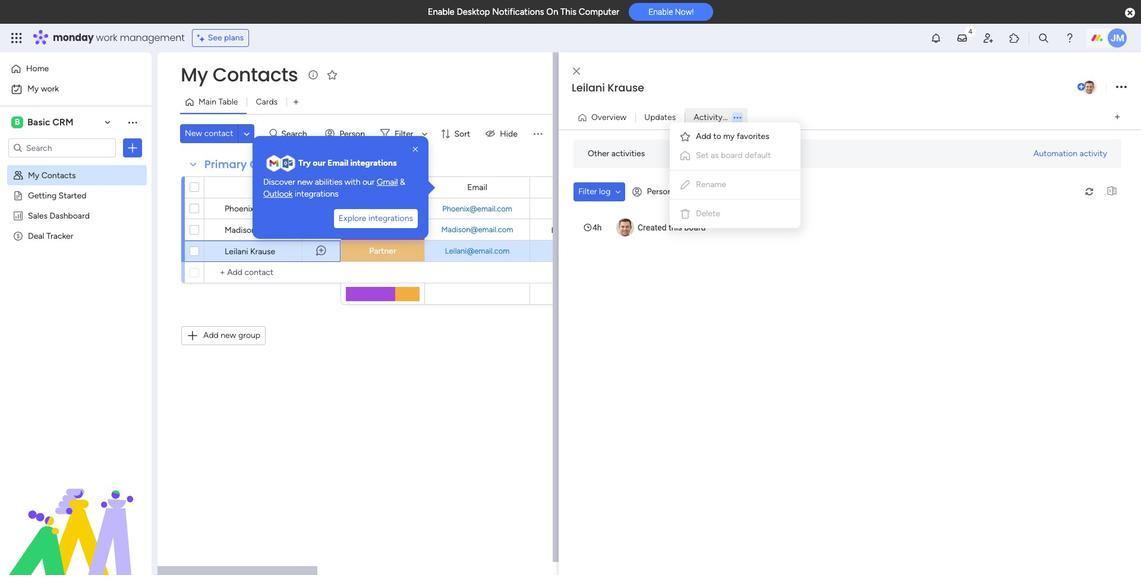 Task type: vqa. For each thing, say whether or not it's contained in the screenshot.
leftmost our
yes



Task type: locate. For each thing, give the bounding box(es) containing it.
enable for enable desktop notifications on this computer
[[428, 7, 455, 17]]

krause down doyle
[[250, 247, 275, 257]]

work down home at the top left
[[41, 84, 59, 94]]

add left group
[[203, 331, 219, 341]]

1 horizontal spatial leilani krause
[[572, 80, 645, 95]]

add to my favorites
[[696, 131, 770, 142]]

options image up add view image
[[1117, 79, 1127, 95]]

0 vertical spatial krause
[[608, 80, 645, 95]]

deal
[[28, 231, 44, 241]]

main table button
[[180, 93, 247, 112]]

person left the 'rename' image
[[647, 187, 673, 197]]

contacts
[[213, 61, 298, 88], [250, 157, 300, 172], [41, 170, 76, 180]]

company
[[554, 182, 590, 192]]

person button up created
[[628, 182, 680, 201]]

our right the try
[[313, 158, 326, 168]]

workspace selection element
[[11, 115, 75, 130]]

public board image
[[12, 190, 24, 201]]

krause up overview
[[608, 80, 645, 95]]

my down home at the top left
[[27, 84, 39, 94]]

set
[[696, 150, 709, 161]]

board
[[721, 150, 743, 161], [685, 223, 706, 232]]

work inside option
[[41, 84, 59, 94]]

jeremy miller image
[[1108, 29, 1127, 48]]

1 horizontal spatial our
[[363, 177, 375, 187]]

person button
[[321, 124, 372, 143], [628, 182, 680, 201]]

lottie animation element
[[0, 455, 152, 576]]

0 horizontal spatial work
[[41, 84, 59, 94]]

1 horizontal spatial email
[[467, 182, 487, 192]]

deal tracker
[[28, 231, 73, 241]]

activity log
[[694, 112, 739, 122]]

1 horizontal spatial work
[[96, 31, 117, 45]]

0 horizontal spatial new
[[221, 331, 236, 341]]

default
[[745, 150, 771, 161]]

integrations down 'abilities'
[[295, 189, 339, 199]]

show board description image
[[306, 69, 321, 81]]

0 vertical spatial angle down image
[[244, 129, 250, 138]]

1 vertical spatial work
[[41, 84, 59, 94]]

new inside button
[[221, 331, 236, 341]]

enable inside button
[[649, 7, 673, 17]]

delete menu item
[[680, 207, 791, 221]]

add for add to my favorites
[[696, 131, 712, 142]]

new down the try
[[297, 177, 313, 187]]

rename
[[696, 180, 727, 190]]

integrations
[[350, 158, 397, 168], [295, 189, 339, 199], [369, 214, 413, 224]]

log
[[599, 186, 611, 197]]

1 horizontal spatial board
[[721, 150, 743, 161]]

explore integrations button
[[334, 209, 418, 228]]

contacts up cards
[[213, 61, 298, 88]]

email up phoenix@email.com
[[467, 182, 487, 192]]

contacts inside 'list box'
[[41, 170, 76, 180]]

work
[[96, 31, 117, 45], [41, 84, 59, 94]]

1 horizontal spatial enable
[[649, 7, 673, 17]]

integrations up gmail
[[350, 158, 397, 168]]

0 vertical spatial leilani
[[572, 80, 605, 95]]

1 vertical spatial our
[[363, 177, 375, 187]]

list box
[[0, 163, 152, 406]]

leilani down 'madison'
[[225, 247, 248, 257]]

2 customer from the top
[[364, 225, 401, 235]]

list box containing my contacts
[[0, 163, 152, 406]]

1 vertical spatial my contacts
[[28, 170, 76, 180]]

this
[[669, 223, 683, 232]]

discover
[[263, 177, 295, 187]]

favorites
[[737, 131, 770, 142]]

1 vertical spatial filter
[[579, 186, 597, 197]]

new
[[297, 177, 313, 187], [221, 331, 236, 341]]

add to my favorites image
[[680, 131, 692, 143]]

1 horizontal spatial add
[[696, 131, 712, 142]]

public dashboard image
[[12, 210, 24, 221]]

monday marketplace image
[[1009, 32, 1021, 44]]

My Contacts field
[[178, 61, 301, 88]]

board right as
[[721, 150, 743, 161]]

filter left arrow down icon
[[395, 129, 414, 139]]

board inside menu item
[[721, 150, 743, 161]]

my contacts
[[181, 61, 298, 88], [28, 170, 76, 180]]

madison doyle
[[225, 225, 279, 235]]

0 vertical spatial work
[[96, 31, 117, 45]]

1 horizontal spatial krause
[[608, 80, 645, 95]]

0 horizontal spatial angle down image
[[244, 129, 250, 138]]

krause
[[608, 80, 645, 95], [250, 247, 275, 257]]

add view image
[[1115, 113, 1120, 122]]

my inside 'list box'
[[28, 170, 39, 180]]

1 vertical spatial leilani
[[225, 247, 248, 257]]

customer down type field
[[364, 204, 401, 214]]

angle down image right the log
[[616, 188, 621, 196]]

person
[[340, 129, 365, 139], [647, 187, 673, 197]]

leilani
[[572, 80, 605, 95], [225, 247, 248, 257]]

1 vertical spatial board
[[685, 223, 706, 232]]

workspace image
[[11, 116, 23, 129]]

add to favorites image
[[327, 69, 339, 81]]

1 vertical spatial angle down image
[[616, 188, 621, 196]]

1 vertical spatial new
[[221, 331, 236, 341]]

angle down image
[[244, 129, 250, 138], [616, 188, 621, 196]]

contacts inside field
[[250, 157, 300, 172]]

contacts for primary contacts field
[[250, 157, 300, 172]]

contacts for my contacts field at the top left of page
[[213, 61, 298, 88]]

0 vertical spatial person
[[340, 129, 365, 139]]

other activities
[[588, 149, 645, 159]]

filter
[[395, 129, 414, 139], [579, 186, 597, 197]]

phoenix@email.com link
[[440, 204, 515, 213]]

see plans button
[[192, 29, 249, 47]]

email up 'abilities'
[[328, 158, 349, 168]]

1 vertical spatial leilani krause
[[225, 247, 275, 257]]

Primary Contacts field
[[202, 157, 303, 172]]

table
[[219, 97, 238, 107]]

explore
[[339, 214, 367, 224]]

1 horizontal spatial new
[[297, 177, 313, 187]]

2 vertical spatial integrations
[[369, 214, 413, 224]]

my inside option
[[27, 84, 39, 94]]

update feed image
[[957, 32, 969, 44]]

0 horizontal spatial filter
[[395, 129, 414, 139]]

menu
[[670, 122, 801, 228]]

filter left the log
[[579, 186, 597, 197]]

rename menu item
[[680, 178, 791, 192]]

doyle
[[258, 225, 279, 235]]

filter button
[[376, 124, 432, 143]]

delete image
[[680, 208, 692, 220]]

leilani@email.com link
[[443, 247, 512, 256]]

1 customer from the top
[[364, 204, 401, 214]]

add inside button
[[203, 331, 219, 341]]

contacts up the getting started
[[41, 170, 76, 180]]

1 horizontal spatial angle down image
[[616, 188, 621, 196]]

my up "getting"
[[28, 170, 39, 180]]

add inside menu
[[696, 131, 712, 142]]

enable now! button
[[629, 3, 714, 21]]

leilani krause down madison doyle
[[225, 247, 275, 257]]

hide button
[[481, 124, 525, 143]]

1 horizontal spatial person
[[647, 187, 673, 197]]

try our email integrations
[[298, 158, 397, 168]]

home option
[[7, 59, 144, 78]]

contacts up discover
[[250, 157, 300, 172]]

my contacts up the getting started
[[28, 170, 76, 180]]

integrations inside button
[[369, 214, 413, 224]]

main table
[[199, 97, 238, 107]]

0 vertical spatial integrations
[[350, 158, 397, 168]]

see plans
[[208, 33, 244, 43]]

0 horizontal spatial add
[[203, 331, 219, 341]]

phoenix
[[225, 204, 254, 214]]

enable for enable now!
[[649, 7, 673, 17]]

angle down image left v2 search image
[[244, 129, 250, 138]]

1 vertical spatial customer
[[364, 225, 401, 235]]

angle down image inside filter log 'button'
[[616, 188, 621, 196]]

board for as
[[721, 150, 743, 161]]

board down 'delete' image
[[685, 223, 706, 232]]

enable left now!
[[649, 7, 673, 17]]

0 horizontal spatial krause
[[250, 247, 275, 257]]

our right with
[[363, 177, 375, 187]]

automation
[[1034, 148, 1078, 158]]

select product image
[[11, 32, 23, 44]]

work right the monday on the top of the page
[[96, 31, 117, 45]]

help image
[[1064, 32, 1076, 44]]

0 horizontal spatial my contacts
[[28, 170, 76, 180]]

person button up try our email integrations
[[321, 124, 372, 143]]

0 horizontal spatial enable
[[428, 7, 455, 17]]

0 horizontal spatial email
[[328, 158, 349, 168]]

notifications image
[[931, 32, 942, 44]]

customer
[[364, 204, 401, 214], [364, 225, 401, 235]]

phoenix levy
[[225, 204, 274, 214]]

desktop
[[457, 7, 490, 17]]

set as board default image
[[680, 150, 692, 162]]

0 vertical spatial options image
[[1117, 79, 1127, 95]]

filter inside 'button'
[[579, 186, 597, 197]]

1 horizontal spatial filter
[[579, 186, 597, 197]]

filter log
[[579, 186, 611, 197]]

0 vertical spatial customer
[[364, 204, 401, 214]]

my contacts up table
[[181, 61, 298, 88]]

try
[[298, 158, 311, 168]]

1 vertical spatial add
[[203, 331, 219, 341]]

new contact button
[[180, 124, 238, 143]]

automation activity
[[1034, 148, 1108, 158]]

1 vertical spatial options image
[[127, 142, 139, 154]]

updates
[[645, 112, 676, 122]]

new
[[185, 128, 202, 139]]

1 horizontal spatial person button
[[628, 182, 680, 201]]

see
[[208, 33, 222, 43]]

Leilani Krause field
[[569, 80, 1076, 96]]

Email field
[[464, 181, 490, 194]]

leilani krause
[[572, 80, 645, 95], [225, 247, 275, 257]]

filter for filter log
[[579, 186, 597, 197]]

1 vertical spatial person
[[647, 187, 673, 197]]

customer down explore integrations
[[364, 225, 401, 235]]

add
[[696, 131, 712, 142], [203, 331, 219, 341]]

0 horizontal spatial options image
[[127, 142, 139, 154]]

search everything image
[[1038, 32, 1050, 44]]

our inside discover new abilities with our gmail & outlook integrations
[[363, 177, 375, 187]]

0 vertical spatial add
[[696, 131, 712, 142]]

0 vertical spatial board
[[721, 150, 743, 161]]

main
[[199, 97, 216, 107]]

crm
[[52, 117, 73, 128]]

1 vertical spatial integrations
[[295, 189, 339, 199]]

0 vertical spatial new
[[297, 177, 313, 187]]

contact
[[204, 128, 233, 139]]

partner
[[369, 246, 396, 256]]

option
[[0, 164, 152, 167]]

0 vertical spatial my contacts
[[181, 61, 298, 88]]

as
[[711, 150, 719, 161]]

automation activity button
[[1029, 144, 1113, 163]]

my
[[724, 131, 735, 142]]

leilani down close icon
[[572, 80, 605, 95]]

created this board
[[638, 223, 706, 232]]

email
[[328, 158, 349, 168], [467, 182, 487, 192]]

leilani krause up overview
[[572, 80, 645, 95]]

integrations down type field
[[369, 214, 413, 224]]

0 vertical spatial our
[[313, 158, 326, 168]]

enable left desktop
[[428, 7, 455, 17]]

options image down workspace options "icon"
[[127, 142, 139, 154]]

add for add new group
[[203, 331, 219, 341]]

getting
[[28, 190, 57, 200]]

invite members image
[[983, 32, 995, 44]]

1 horizontal spatial leilani
[[572, 80, 605, 95]]

new left group
[[221, 331, 236, 341]]

add left to
[[696, 131, 712, 142]]

0 vertical spatial leilani krause
[[572, 80, 645, 95]]

my up the main
[[181, 61, 208, 88]]

leilani krause inside field
[[572, 80, 645, 95]]

1 vertical spatial person button
[[628, 182, 680, 201]]

enable now!
[[649, 7, 694, 17]]

0 horizontal spatial board
[[685, 223, 706, 232]]

1 vertical spatial email
[[467, 182, 487, 192]]

new inside discover new abilities with our gmail & outlook integrations
[[297, 177, 313, 187]]

filter inside popup button
[[395, 129, 414, 139]]

person up try our email integrations
[[340, 129, 365, 139]]

add new group
[[203, 331, 260, 341]]

b
[[15, 117, 20, 127]]

options image
[[1117, 79, 1127, 95], [127, 142, 139, 154]]

set as board default
[[696, 150, 771, 161]]

enable
[[428, 7, 455, 17], [649, 7, 673, 17]]

0 vertical spatial person button
[[321, 124, 372, 143]]

0 vertical spatial filter
[[395, 129, 414, 139]]



Task type: describe. For each thing, give the bounding box(es) containing it.
basic crm
[[27, 117, 73, 128]]

outlook
[[263, 189, 293, 199]]

enable desktop notifications on this computer
[[428, 7, 620, 17]]

cards button
[[247, 93, 287, 112]]

work for monday
[[96, 31, 117, 45]]

4 image
[[966, 24, 976, 38]]

add view image
[[294, 98, 299, 107]]

options image
[[729, 114, 747, 121]]

menu containing add to my favorites
[[670, 122, 801, 228]]

primary
[[205, 157, 247, 172]]

log
[[725, 112, 739, 122]]

+ Add contact text field
[[210, 266, 335, 280]]

&
[[400, 177, 405, 187]]

dapulse addbtn image
[[1078, 83, 1086, 91]]

gmail
[[377, 177, 398, 187]]

activities
[[612, 149, 645, 159]]

started
[[59, 190, 86, 200]]

now!
[[675, 7, 694, 17]]

type
[[374, 182, 392, 192]]

notifications
[[492, 7, 544, 17]]

close image
[[573, 67, 580, 76]]

explore integrations
[[339, 214, 413, 224]]

dapulse close image
[[1126, 7, 1136, 19]]

updates button
[[636, 108, 685, 127]]

integrations inside discover new abilities with our gmail & outlook integrations
[[295, 189, 339, 199]]

filter for filter
[[395, 129, 414, 139]]

activity
[[694, 112, 723, 122]]

my work
[[27, 84, 59, 94]]

refresh image
[[1080, 187, 1099, 196]]

new contact
[[185, 128, 233, 139]]

delete
[[696, 209, 721, 219]]

other
[[588, 149, 610, 159]]

to
[[714, 131, 722, 142]]

0 horizontal spatial person
[[340, 129, 365, 139]]

arrow down image
[[418, 127, 432, 141]]

add new group button
[[181, 326, 266, 345]]

getting started
[[28, 190, 86, 200]]

new for discover
[[297, 177, 313, 187]]

with
[[345, 177, 361, 187]]

email inside field
[[467, 182, 487, 192]]

plans
[[224, 33, 244, 43]]

0 vertical spatial email
[[328, 158, 349, 168]]

home
[[26, 64, 49, 74]]

v2 search image
[[270, 127, 278, 140]]

4h
[[593, 223, 602, 232]]

levy
[[256, 204, 274, 214]]

work for my
[[41, 84, 59, 94]]

madison@email.com link
[[439, 225, 516, 234]]

1 horizontal spatial options image
[[1117, 79, 1127, 95]]

monday work management
[[53, 31, 185, 45]]

overview button
[[573, 108, 636, 127]]

set as board default menu item
[[680, 149, 791, 163]]

discover new abilities with our gmail & outlook integrations
[[263, 177, 405, 199]]

dashboard
[[50, 210, 90, 221]]

on
[[547, 7, 559, 17]]

0 horizontal spatial leilani
[[225, 247, 248, 257]]

contact
[[257, 182, 288, 192]]

board for this
[[685, 223, 706, 232]]

new for add
[[221, 331, 236, 341]]

basic
[[27, 117, 50, 128]]

activity log button
[[685, 108, 748, 127]]

filter log button
[[574, 182, 626, 201]]

0 horizontal spatial person button
[[321, 124, 372, 143]]

1 vertical spatial krause
[[250, 247, 275, 257]]

Search field
[[278, 125, 314, 142]]

abilities
[[315, 177, 343, 187]]

bindeer
[[551, 226, 578, 235]]

cards
[[256, 97, 278, 107]]

management
[[120, 31, 185, 45]]

sales
[[28, 210, 48, 221]]

madison@email.com
[[442, 225, 513, 234]]

primary contacts
[[205, 157, 300, 172]]

home link
[[7, 59, 144, 78]]

0 horizontal spatial leilani krause
[[225, 247, 275, 257]]

hide
[[500, 129, 518, 139]]

monday
[[53, 31, 94, 45]]

sales dashboard
[[28, 210, 90, 221]]

krause inside field
[[608, 80, 645, 95]]

workspace options image
[[127, 116, 139, 128]]

bindeer inc.
[[551, 226, 592, 235]]

Type field
[[371, 181, 395, 194]]

sort
[[455, 129, 470, 139]]

1 horizontal spatial my contacts
[[181, 61, 298, 88]]

madison
[[225, 225, 256, 235]]

my work option
[[7, 80, 144, 99]]

inc.
[[580, 226, 592, 235]]

my work link
[[7, 80, 144, 99]]

outlook button
[[263, 188, 293, 200]]

rename image
[[680, 179, 692, 191]]

overview
[[592, 112, 627, 122]]

group
[[238, 331, 260, 341]]

lottie animation image
[[0, 455, 152, 576]]

export to excel image
[[1103, 187, 1122, 196]]

Search in workspace field
[[25, 141, 99, 155]]

leilani inside field
[[572, 80, 605, 95]]

activity
[[1080, 148, 1108, 158]]

this
[[561, 7, 577, 17]]

Company field
[[551, 181, 593, 194]]

terry turtle image
[[1082, 80, 1098, 95]]

0 horizontal spatial our
[[313, 158, 326, 168]]

leilani@email.com
[[445, 247, 510, 256]]

menu image
[[532, 128, 544, 140]]



